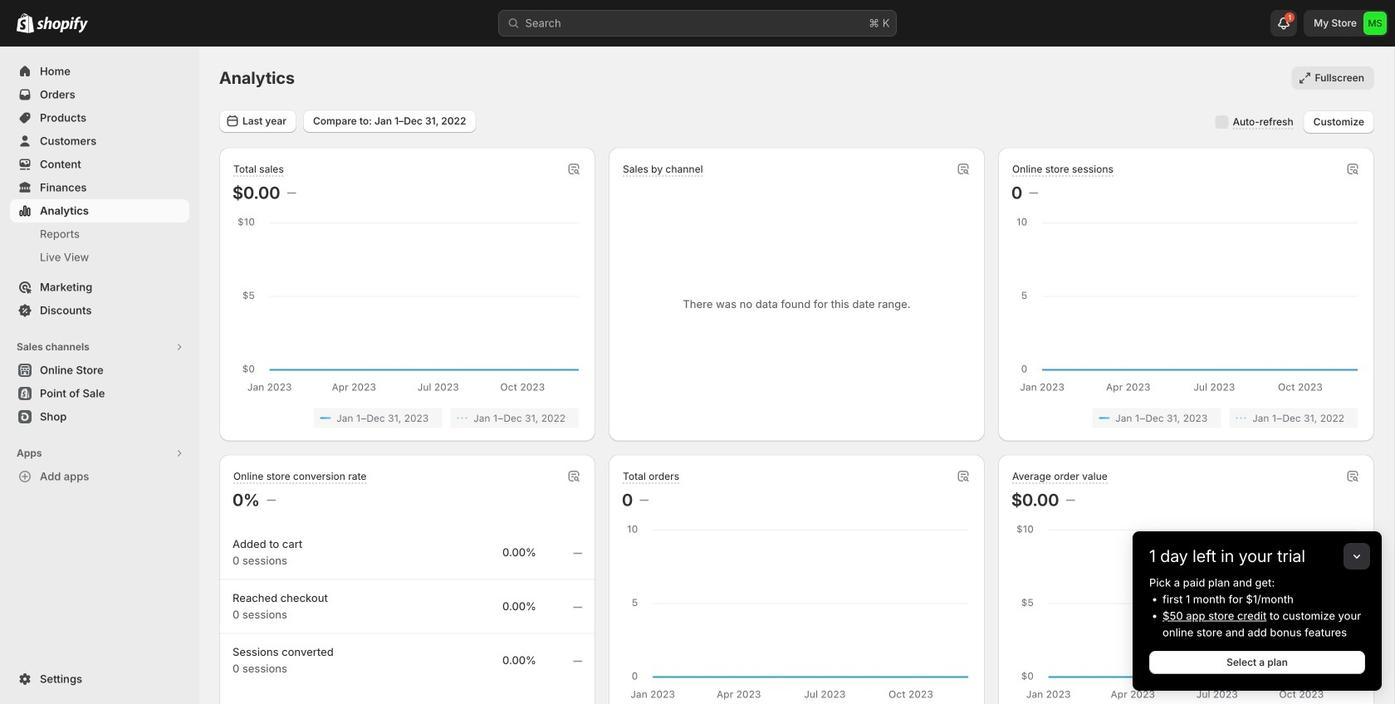 Task type: describe. For each thing, give the bounding box(es) containing it.
2 list from the left
[[1015, 408, 1358, 428]]

1 list from the left
[[236, 408, 579, 428]]



Task type: locate. For each thing, give the bounding box(es) containing it.
1 horizontal spatial shopify image
[[37, 16, 88, 33]]

list
[[236, 408, 579, 428], [1015, 408, 1358, 428]]

shopify image
[[17, 13, 34, 33], [37, 16, 88, 33]]

my store image
[[1363, 12, 1387, 35]]

1 horizontal spatial list
[[1015, 408, 1358, 428]]

0 horizontal spatial shopify image
[[17, 13, 34, 33]]

0 horizontal spatial list
[[236, 408, 579, 428]]



Task type: vqa. For each thing, say whether or not it's contained in the screenshot.
the Test Store image
no



